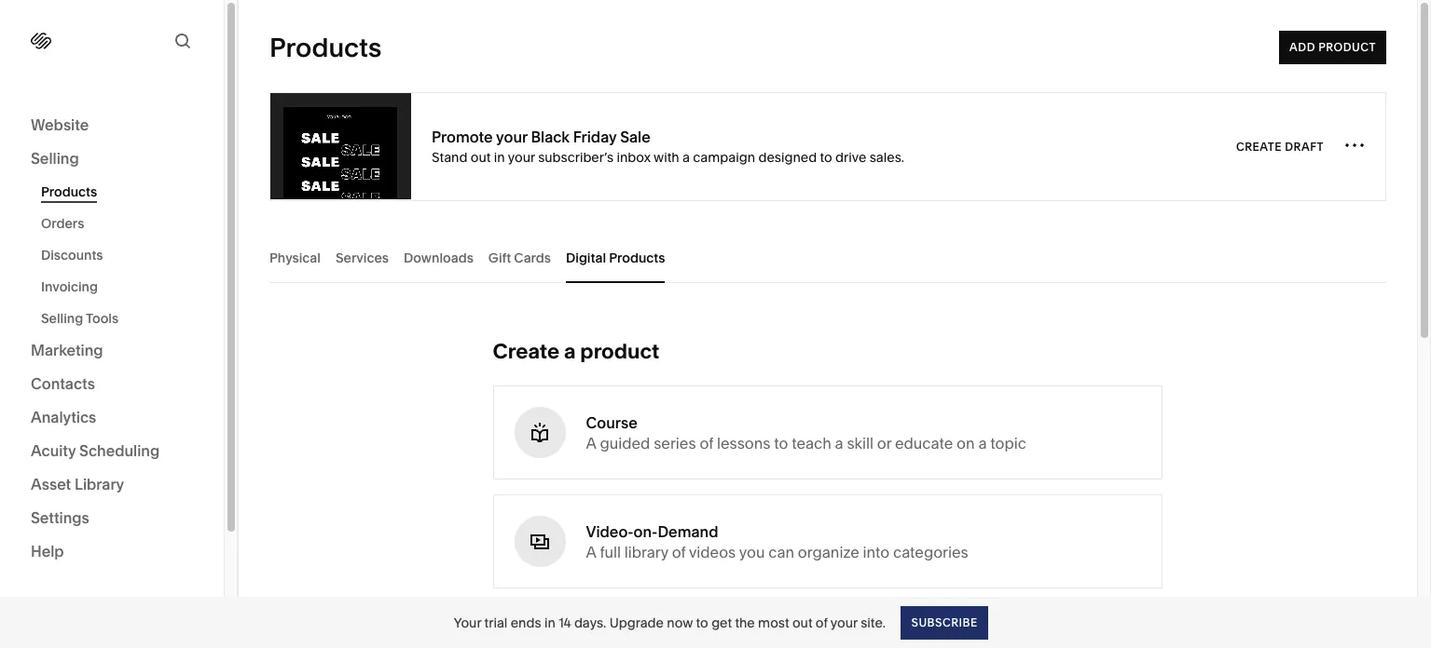 Task type: locate. For each thing, give the bounding box(es) containing it.
0 vertical spatial create
[[1236, 139, 1282, 153]]

in left 14
[[544, 615, 556, 632]]

acuity scheduling
[[31, 442, 160, 461]]

ends
[[511, 615, 541, 632]]

of down demand
[[672, 543, 686, 562]]

orders link
[[41, 208, 203, 240]]

0 vertical spatial out
[[471, 149, 491, 166]]

selling inside selling tools link
[[41, 311, 83, 327]]

digital
[[566, 249, 606, 266]]

1 vertical spatial selling
[[41, 311, 83, 327]]

a down "course"
[[586, 434, 596, 453]]

add product
[[1290, 40, 1376, 54]]

asset library
[[31, 476, 124, 494]]

gift
[[488, 249, 511, 266]]

0 vertical spatial in
[[494, 149, 505, 166]]

guided
[[600, 434, 650, 453]]

of right the "most"
[[816, 615, 828, 632]]

website
[[31, 116, 89, 134]]

tab list
[[269, 232, 1387, 283]]

a left 'full'
[[586, 543, 596, 562]]

a right with at the left
[[683, 149, 690, 166]]

into
[[863, 543, 890, 562]]

1 horizontal spatial create
[[1236, 139, 1282, 153]]

2 vertical spatial products
[[609, 249, 665, 266]]

0 vertical spatial selling
[[31, 149, 79, 168]]

1 vertical spatial out
[[793, 615, 813, 632]]

to left the teach at the right bottom of page
[[774, 434, 788, 453]]

on-
[[634, 523, 658, 541]]

skill
[[847, 434, 874, 453]]

products inside button
[[609, 249, 665, 266]]

website link
[[31, 115, 193, 137]]

2 horizontal spatial to
[[820, 149, 832, 166]]

draft
[[1285, 139, 1324, 153]]

categories
[[893, 543, 969, 562]]

create a product
[[493, 339, 660, 365]]

your down 'black'
[[508, 149, 535, 166]]

selling for selling tools
[[41, 311, 83, 327]]

your left site.
[[831, 615, 858, 632]]

selling up 'marketing'
[[41, 311, 83, 327]]

your
[[496, 127, 528, 146], [508, 149, 535, 166], [831, 615, 858, 632]]

a left product
[[564, 339, 576, 365]]

can
[[769, 543, 795, 562]]

in inside promote your black friday sale stand out in your subscriber's inbox with a campaign designed to drive sales.
[[494, 149, 505, 166]]

1 horizontal spatial to
[[774, 434, 788, 453]]

orders
[[41, 215, 84, 232]]

2 a from the top
[[586, 543, 596, 562]]

library
[[75, 476, 124, 494]]

1 vertical spatial create
[[493, 339, 560, 365]]

cards
[[514, 249, 551, 266]]

a
[[683, 149, 690, 166], [564, 339, 576, 365], [835, 434, 844, 453], [979, 434, 987, 453]]

1 horizontal spatial out
[[793, 615, 813, 632]]

a inside promote your black friday sale stand out in your subscriber's inbox with a campaign designed to drive sales.
[[683, 149, 690, 166]]

drive
[[836, 149, 867, 166]]

teach
[[792, 434, 832, 453]]

1 a from the top
[[586, 434, 596, 453]]

subscribe button
[[901, 607, 988, 640]]

14
[[559, 615, 571, 632]]

or
[[877, 434, 892, 453]]

settings link
[[31, 508, 193, 531]]

1 vertical spatial a
[[586, 543, 596, 562]]

physical button
[[269, 232, 321, 283]]

out right the "most"
[[793, 615, 813, 632]]

1 vertical spatial to
[[774, 434, 788, 453]]

selling down website
[[31, 149, 79, 168]]

2 vertical spatial to
[[696, 615, 708, 632]]

0 horizontal spatial in
[[494, 149, 505, 166]]

1 vertical spatial your
[[508, 149, 535, 166]]

a
[[586, 434, 596, 453], [586, 543, 596, 562]]

to
[[820, 149, 832, 166], [774, 434, 788, 453], [696, 615, 708, 632]]

0 horizontal spatial out
[[471, 149, 491, 166]]

the
[[735, 615, 755, 632]]

with
[[654, 149, 679, 166]]

services
[[336, 249, 389, 266]]

upgrade
[[610, 615, 664, 632]]

products
[[269, 32, 382, 63], [41, 184, 97, 200], [609, 249, 665, 266]]

contacts link
[[31, 374, 193, 396]]

to inside course a guided series of lessons to teach a skill or educate on a topic
[[774, 434, 788, 453]]

gift cards
[[488, 249, 551, 266]]

physical
[[269, 249, 321, 266]]

1 vertical spatial in
[[544, 615, 556, 632]]

promote
[[432, 127, 493, 146]]

0 vertical spatial to
[[820, 149, 832, 166]]

create inside button
[[1236, 139, 1282, 153]]

to left drive
[[820, 149, 832, 166]]

series
[[654, 434, 696, 453]]

your trial ends in 14 days. upgrade now to get the most out of your site.
[[454, 615, 886, 632]]

selling for selling
[[31, 149, 79, 168]]

2 vertical spatial of
[[816, 615, 828, 632]]

your
[[454, 615, 481, 632]]

1 vertical spatial of
[[672, 543, 686, 562]]

selling inside selling link
[[31, 149, 79, 168]]

0 horizontal spatial of
[[672, 543, 686, 562]]

out
[[471, 149, 491, 166], [793, 615, 813, 632]]

1 horizontal spatial of
[[700, 434, 713, 453]]

topic
[[991, 434, 1026, 453]]

0 vertical spatial a
[[586, 434, 596, 453]]

0 vertical spatial of
[[700, 434, 713, 453]]

0 vertical spatial products
[[269, 32, 382, 63]]

0 horizontal spatial create
[[493, 339, 560, 365]]

1 vertical spatial products
[[41, 184, 97, 200]]

2 vertical spatial your
[[831, 615, 858, 632]]

in right stand
[[494, 149, 505, 166]]

designed
[[758, 149, 817, 166]]

discounts
[[41, 247, 103, 264]]

your left 'black'
[[496, 127, 528, 146]]

black
[[531, 127, 570, 146]]

2 horizontal spatial products
[[609, 249, 665, 266]]

to left get
[[696, 615, 708, 632]]

of
[[700, 434, 713, 453], [672, 543, 686, 562], [816, 615, 828, 632]]

out down promote on the top
[[471, 149, 491, 166]]

site.
[[861, 615, 886, 632]]

create
[[1236, 139, 1282, 153], [493, 339, 560, 365]]

of right series
[[700, 434, 713, 453]]



Task type: describe. For each thing, give the bounding box(es) containing it.
you
[[739, 543, 765, 562]]

0 horizontal spatial products
[[41, 184, 97, 200]]

acuity
[[31, 442, 76, 461]]

subscriber's
[[538, 149, 614, 166]]

acuity scheduling link
[[31, 441, 193, 463]]

now
[[667, 615, 693, 632]]

analytics link
[[31, 407, 193, 430]]

invoicing
[[41, 279, 98, 296]]

of inside course a guided series of lessons to teach a skill or educate on a topic
[[700, 434, 713, 453]]

add
[[1290, 40, 1316, 54]]

marketing link
[[31, 340, 193, 363]]

1 horizontal spatial products
[[269, 32, 382, 63]]

selling link
[[31, 148, 193, 171]]

video-
[[586, 523, 634, 541]]

video-on-demand a full library of videos you can organize into categories
[[586, 523, 969, 562]]

create draft
[[1236, 139, 1324, 153]]

asset library link
[[31, 475, 193, 497]]

course a guided series of lessons to teach a skill or educate on a topic
[[586, 414, 1026, 453]]

create for create draft
[[1236, 139, 1282, 153]]

course
[[586, 414, 638, 432]]

days.
[[574, 615, 606, 632]]

help link
[[31, 542, 64, 562]]

contacts
[[31, 375, 95, 393]]

of inside video-on-demand a full library of videos you can organize into categories
[[672, 543, 686, 562]]

trial
[[484, 615, 508, 632]]

scheduling
[[79, 442, 160, 461]]

tools
[[86, 311, 119, 327]]

help
[[31, 543, 64, 561]]

lessons
[[717, 434, 771, 453]]

gift cards button
[[488, 232, 551, 283]]

digital products button
[[566, 232, 665, 283]]

inbox
[[617, 149, 651, 166]]

analytics
[[31, 408, 96, 427]]

a right on
[[979, 434, 987, 453]]

add product button
[[1279, 31, 1387, 64]]

settings
[[31, 509, 89, 528]]

on
[[957, 434, 975, 453]]

library
[[624, 543, 668, 562]]

discounts link
[[41, 240, 203, 271]]

to inside promote your black friday sale stand out in your subscriber's inbox with a campaign designed to drive sales.
[[820, 149, 832, 166]]

sales.
[[870, 149, 904, 166]]

invoicing link
[[41, 271, 203, 303]]

downloads
[[404, 249, 474, 266]]

products link
[[41, 176, 203, 208]]

subscribe
[[911, 616, 977, 630]]

0 vertical spatial your
[[496, 127, 528, 146]]

marketing
[[31, 341, 103, 360]]

downloads button
[[404, 232, 474, 283]]

a inside course a guided series of lessons to teach a skill or educate on a topic
[[586, 434, 596, 453]]

promote your black friday sale stand out in your subscriber's inbox with a campaign designed to drive sales.
[[432, 127, 904, 166]]

product
[[580, 339, 660, 365]]

a inside video-on-demand a full library of videos you can organize into categories
[[586, 543, 596, 562]]

a left the skill
[[835, 434, 844, 453]]

organize
[[798, 543, 860, 562]]

sale
[[620, 127, 651, 146]]

full
[[600, 543, 621, 562]]

videos
[[689, 543, 736, 562]]

out inside promote your black friday sale stand out in your subscriber's inbox with a campaign designed to drive sales.
[[471, 149, 491, 166]]

services button
[[336, 232, 389, 283]]

2 horizontal spatial of
[[816, 615, 828, 632]]

friday
[[573, 127, 617, 146]]

create for create a product
[[493, 339, 560, 365]]

demand
[[658, 523, 718, 541]]

selling tools
[[41, 311, 119, 327]]

asset
[[31, 476, 71, 494]]

selling tools link
[[41, 303, 203, 335]]

tab list containing physical
[[269, 232, 1387, 283]]

educate
[[895, 434, 953, 453]]

digital products
[[566, 249, 665, 266]]

product
[[1319, 40, 1376, 54]]

stand
[[432, 149, 468, 166]]

campaign
[[693, 149, 755, 166]]

1 horizontal spatial in
[[544, 615, 556, 632]]

create draft button
[[1236, 130, 1324, 164]]

0 horizontal spatial to
[[696, 615, 708, 632]]

most
[[758, 615, 789, 632]]

get
[[712, 615, 732, 632]]



Task type: vqa. For each thing, say whether or not it's contained in the screenshot.
ends
yes



